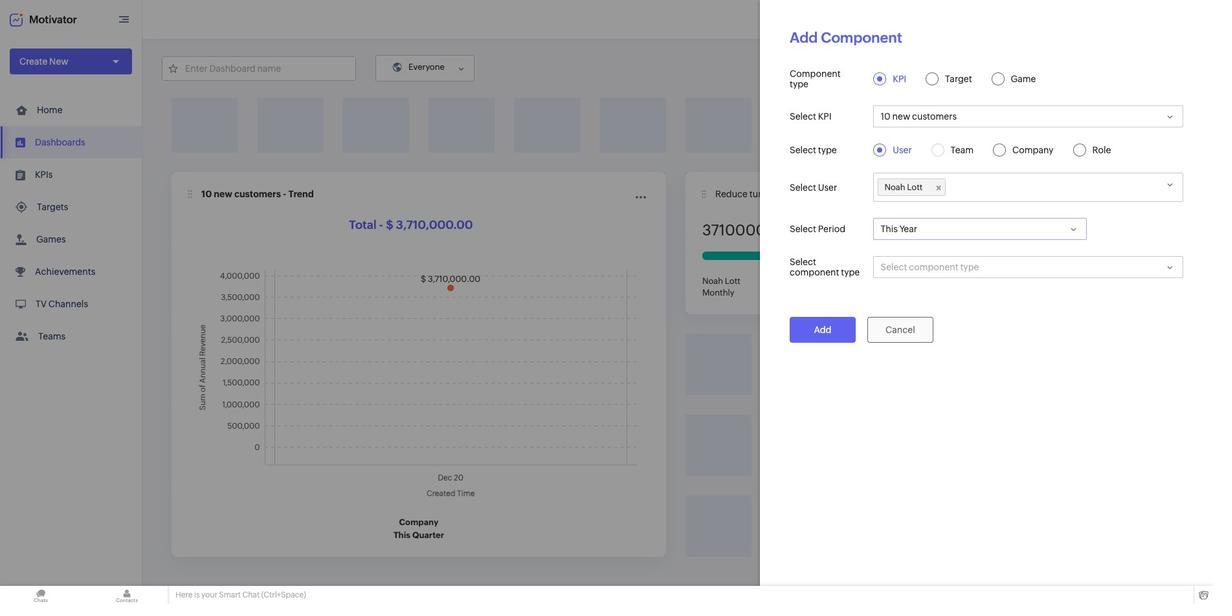 Task type: locate. For each thing, give the bounding box(es) containing it.
user up noah lott
[[893, 145, 912, 155]]

0 horizontal spatial new
[[214, 189, 232, 199]]

select for noah lott field
[[790, 182, 817, 193]]

achievements
[[35, 267, 95, 277]]

select type
[[790, 145, 837, 155]]

chats image
[[0, 587, 82, 605]]

new inside 10 new customers field
[[893, 111, 911, 122]]

1 vertical spatial new
[[214, 189, 232, 199]]

1 horizontal spatial kpi
[[893, 74, 907, 84]]

lott inside field
[[907, 183, 923, 192]]

noah inside noah lott field
[[885, 183, 906, 192]]

this
[[881, 224, 898, 234], [394, 531, 411, 541]]

smart
[[219, 591, 241, 600]]

1 vertical spatial add
[[943, 63, 960, 73]]

0 horizontal spatial user
[[818, 182, 837, 193]]

0 vertical spatial company
[[1013, 145, 1054, 155]]

component
[[909, 262, 959, 273], [790, 267, 840, 278]]

add component button
[[926, 55, 1030, 81]]

customers left trend
[[234, 189, 281, 199]]

new
[[893, 111, 911, 122], [214, 189, 232, 199]]

kpi up "10 new customers"
[[893, 74, 907, 84]]

1 horizontal spatial component
[[909, 262, 959, 273]]

component up target on the right of page
[[962, 63, 1013, 73]]

select component type
[[790, 257, 860, 278], [881, 262, 979, 273]]

type inside select component type
[[841, 267, 860, 278]]

select component type down the year in the top of the page
[[881, 262, 979, 273]]

select component type down period at right
[[790, 257, 860, 278]]

trend
[[289, 189, 314, 199]]

type
[[790, 79, 809, 89], [818, 145, 837, 155], [961, 262, 979, 273], [841, 267, 860, 278]]

turnover
[[750, 189, 786, 199]]

this left the year in the top of the page
[[881, 224, 898, 234]]

lott up the monthly
[[725, 277, 741, 286]]

company
[[1013, 145, 1054, 155], [399, 518, 439, 528]]

add
[[790, 30, 818, 46], [943, 63, 960, 73], [814, 325, 832, 335]]

0 horizontal spatial component
[[790, 267, 840, 278]]

0 vertical spatial this
[[881, 224, 898, 234]]

0 horizontal spatial noah
[[703, 277, 724, 286]]

- left trend
[[283, 189, 287, 199]]

10
[[881, 111, 891, 122], [201, 189, 212, 199]]

1 horizontal spatial add component
[[943, 63, 1013, 73]]

select component type inside "field"
[[881, 262, 979, 273]]

period
[[818, 224, 846, 234]]

select
[[790, 111, 817, 122], [790, 145, 817, 155], [790, 182, 817, 193], [790, 224, 817, 234], [790, 257, 817, 267], [881, 262, 908, 273]]

1 vertical spatial kpi
[[818, 111, 832, 122]]

add inside button
[[814, 325, 832, 335]]

select left period at right
[[790, 224, 817, 234]]

0 vertical spatial kpi
[[893, 74, 907, 84]]

1 horizontal spatial company
[[1013, 145, 1054, 155]]

0 vertical spatial 10
[[881, 111, 891, 122]]

-
[[283, 189, 287, 199], [379, 218, 384, 232]]

noah up the monthly
[[703, 277, 724, 286]]

customers up team
[[913, 111, 957, 122]]

1 vertical spatial lott
[[725, 277, 741, 286]]

kpi up select type
[[818, 111, 832, 122]]

component up select kpi
[[790, 69, 841, 79]]

noah up this year
[[885, 183, 906, 192]]

0 vertical spatial customers
[[913, 111, 957, 122]]

tv channels
[[36, 299, 88, 310]]

noah
[[885, 183, 906, 192], [703, 277, 724, 286]]

add component up target on the right of page
[[943, 63, 1013, 73]]

0 vertical spatial user
[[893, 145, 912, 155]]

1 horizontal spatial 10
[[881, 111, 891, 122]]

select down select period
[[790, 257, 817, 267]]

user
[[893, 145, 912, 155], [818, 182, 837, 193]]

new for 10 new customers
[[893, 111, 911, 122]]

0 vertical spatial -
[[283, 189, 287, 199]]

$
[[386, 218, 394, 232]]

time
[[788, 189, 807, 199]]

1 vertical spatial 10
[[201, 189, 212, 199]]

user image
[[1173, 9, 1194, 30]]

this inside field
[[881, 224, 898, 234]]

component down select period
[[790, 267, 840, 278]]

lott
[[907, 183, 923, 192], [725, 277, 741, 286]]

motivator
[[29, 13, 77, 26]]

game
[[1011, 74, 1036, 84]]

0 vertical spatial new
[[893, 111, 911, 122]]

10 new customers field
[[874, 106, 1184, 128]]

list
[[0, 94, 142, 353]]

0 horizontal spatial 10
[[201, 189, 212, 199]]

select inside select component type "field"
[[881, 262, 908, 273]]

component type
[[790, 69, 841, 89]]

quarter
[[412, 531, 444, 541]]

1 horizontal spatial select component type
[[881, 262, 979, 273]]

noah lott
[[885, 183, 923, 192]]

1 horizontal spatial user
[[893, 145, 912, 155]]

targets
[[37, 202, 68, 212]]

select down select kpi
[[790, 145, 817, 155]]

1 horizontal spatial noah
[[885, 183, 906, 192]]

10 for 10 new customers - trend
[[201, 189, 212, 199]]

0 horizontal spatial customers
[[234, 189, 281, 199]]

1 horizontal spatial lott
[[907, 183, 923, 192]]

0 horizontal spatial -
[[283, 189, 287, 199]]

company inside company this quarter
[[399, 518, 439, 528]]

is
[[194, 591, 200, 600]]

component inside "field"
[[909, 262, 959, 273]]

10 inside field
[[881, 111, 891, 122]]

0 vertical spatial lott
[[907, 183, 923, 192]]

1 vertical spatial noah
[[703, 277, 724, 286]]

customers inside field
[[913, 111, 957, 122]]

customers
[[913, 111, 957, 122], [234, 189, 281, 199]]

type down this year field
[[961, 262, 979, 273]]

company for company
[[1013, 145, 1054, 155]]

tv
[[36, 299, 47, 310]]

select for this year field
[[790, 224, 817, 234]]

type down period at right
[[841, 267, 860, 278]]

1 vertical spatial add component
[[943, 63, 1013, 73]]

select down this year
[[881, 262, 908, 273]]

add component up component type
[[790, 30, 903, 46]]

0 horizontal spatial lott
[[725, 277, 741, 286]]

create new
[[19, 56, 68, 67]]

0 horizontal spatial add component
[[790, 30, 903, 46]]

customers for 10 new customers
[[913, 111, 957, 122]]

1 vertical spatial customers
[[234, 189, 281, 199]]

10 new customers
[[881, 111, 957, 122]]

reduce
[[716, 189, 748, 199]]

select right turnover
[[790, 182, 817, 193]]

1 vertical spatial company
[[399, 518, 439, 528]]

this inside company this quarter
[[394, 531, 411, 541]]

lott up the year in the top of the page
[[907, 183, 923, 192]]

component inside select component type
[[790, 267, 840, 278]]

total
[[349, 218, 377, 232]]

1 horizontal spatial new
[[893, 111, 911, 122]]

0 vertical spatial add
[[790, 30, 818, 46]]

company down 10 new customers field
[[1013, 145, 1054, 155]]

0 horizontal spatial kpi
[[818, 111, 832, 122]]

here is your smart chat (ctrl+space)
[[176, 591, 306, 600]]

1 horizontal spatial customers
[[913, 111, 957, 122]]

this left quarter in the bottom of the page
[[394, 531, 411, 541]]

component down the year in the top of the page
[[909, 262, 959, 273]]

kpi
[[893, 74, 907, 84], [818, 111, 832, 122]]

1 horizontal spatial this
[[881, 224, 898, 234]]

- left $
[[379, 218, 384, 232]]

1 vertical spatial -
[[379, 218, 384, 232]]

this year
[[881, 224, 918, 234]]

select for select component type "field"
[[790, 257, 817, 267]]

select up select type
[[790, 111, 817, 122]]

add component
[[790, 30, 903, 46], [943, 63, 1013, 73]]

lott inside noah lott monthly
[[725, 277, 741, 286]]

0 horizontal spatial this
[[394, 531, 411, 541]]

select kpi
[[790, 111, 832, 122]]

type inside "field"
[[961, 262, 979, 273]]

reduce turnover time
[[716, 189, 807, 199]]

1 vertical spatial this
[[394, 531, 411, 541]]

component
[[821, 30, 903, 46], [962, 63, 1013, 73], [790, 69, 841, 79]]

0 vertical spatial noah
[[885, 183, 906, 192]]

0 horizontal spatial company
[[399, 518, 439, 528]]

noah inside noah lott monthly
[[703, 277, 724, 286]]

type up select kpi
[[790, 79, 809, 89]]

user right time
[[818, 182, 837, 193]]

channels
[[48, 299, 88, 310]]

company up quarter in the bottom of the page
[[399, 518, 439, 528]]

company this quarter
[[394, 518, 444, 541]]

2 vertical spatial add
[[814, 325, 832, 335]]

cancel button
[[868, 317, 934, 343]]



Task type: vqa. For each thing, say whether or not it's contained in the screenshot.


Task type: describe. For each thing, give the bounding box(es) containing it.
10 new customers - trend
[[201, 189, 314, 199]]

create
[[19, 56, 47, 67]]

Enter Dashboard name text field
[[163, 57, 356, 80]]

target
[[946, 74, 973, 84]]

This Year field
[[874, 218, 1088, 240]]

cancel
[[886, 325, 916, 335]]

1 vertical spatial user
[[818, 182, 837, 193]]

role
[[1093, 145, 1112, 155]]

component inside add component button
[[962, 63, 1013, 73]]

customers for 10 new customers - trend
[[234, 189, 281, 199]]

add button
[[790, 317, 856, 343]]

10 for 10 new customers
[[881, 111, 891, 122]]

select user
[[790, 182, 837, 193]]

games
[[36, 234, 66, 245]]

0 vertical spatial add component
[[790, 30, 903, 46]]

select period
[[790, 224, 846, 234]]

team
[[951, 145, 974, 155]]

0 horizontal spatial select component type
[[790, 257, 860, 278]]

3,710,000.00
[[396, 218, 473, 232]]

contacts image
[[86, 587, 168, 605]]

lott for noah lott monthly
[[725, 277, 741, 286]]

here
[[176, 591, 193, 600]]

type down select kpi
[[818, 145, 837, 155]]

kpis
[[35, 170, 53, 180]]

your
[[201, 591, 218, 600]]

company for company this quarter
[[399, 518, 439, 528]]

type inside component type
[[790, 79, 809, 89]]

total - $ 3,710,000.00
[[349, 218, 473, 232]]

teams
[[38, 332, 66, 342]]

chat
[[242, 591, 260, 600]]

new
[[49, 56, 68, 67]]

noah lott monthly
[[703, 277, 741, 298]]

noah for noah lott monthly
[[703, 277, 724, 286]]

noah for noah lott
[[885, 183, 906, 192]]

3710000
[[703, 222, 766, 239]]

year
[[900, 224, 918, 234]]

add inside button
[[943, 63, 960, 73]]

add component inside button
[[943, 63, 1013, 73]]

monthly
[[703, 288, 735, 298]]

new for 10 new customers - trend
[[214, 189, 232, 199]]

component up component type
[[821, 30, 903, 46]]

dashboards
[[35, 137, 85, 148]]

home
[[37, 105, 63, 115]]

1 horizontal spatial -
[[379, 218, 384, 232]]

Noah Lott field
[[874, 173, 1184, 202]]

Select component type field
[[874, 256, 1184, 278]]

select for 10 new customers field
[[790, 111, 817, 122]]

lott for noah lott
[[907, 183, 923, 192]]

(ctrl+space)
[[261, 591, 306, 600]]

list containing home
[[0, 94, 142, 353]]



